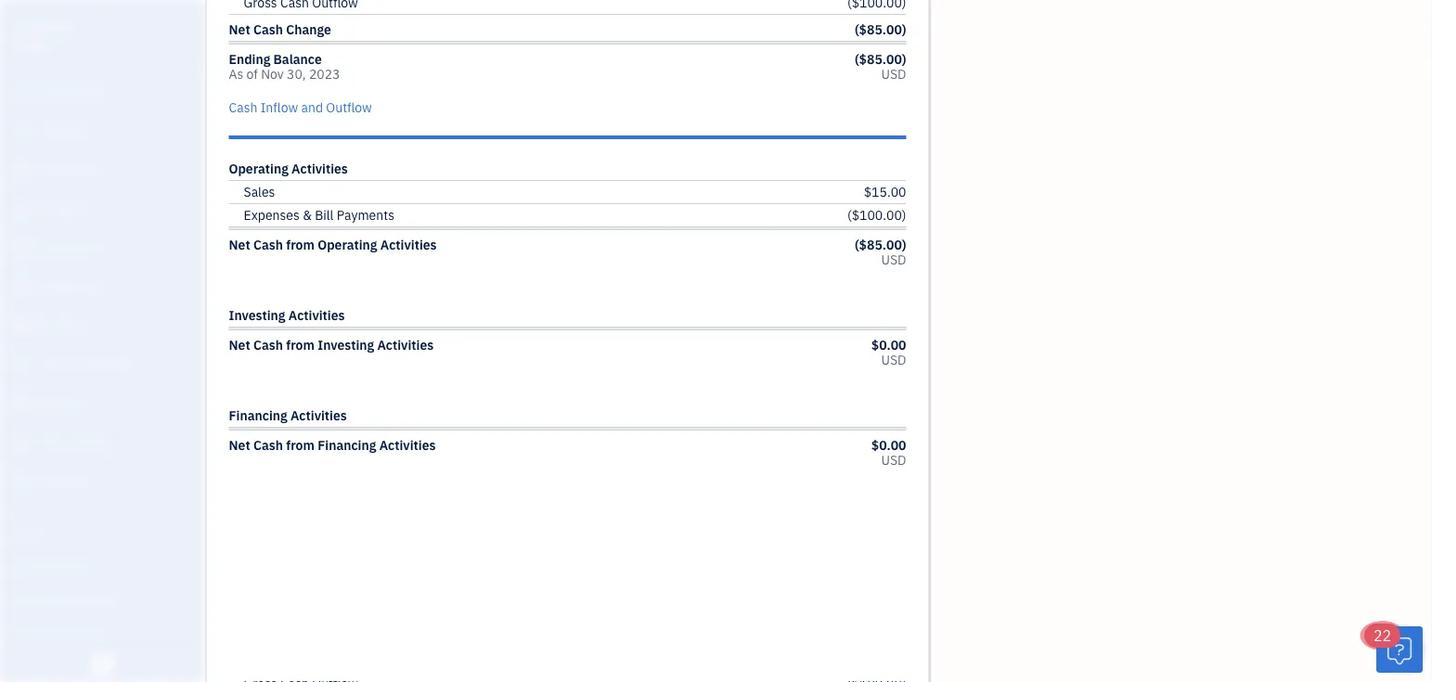 Task type: describe. For each thing, give the bounding box(es) containing it.
($85.00) usd for net cash from operating activities
[[855, 236, 907, 268]]

$0.00 usd for net cash from investing activities
[[872, 337, 907, 369]]

financing activities
[[229, 407, 347, 424]]

apps
[[14, 523, 42, 539]]

cash for net cash from financing activities
[[253, 437, 283, 454]]

client image
[[12, 122, 34, 140]]

payments
[[337, 207, 395, 224]]

($85.00) for net cash from operating activities
[[855, 236, 907, 253]]

cash inflow and outflow
[[229, 99, 372, 116]]

22 button
[[1365, 624, 1423, 673]]

net for net cash from operating activities
[[229, 236, 250, 253]]

of
[[247, 65, 258, 83]]

tracking
[[75, 354, 127, 372]]

$0.00 for net cash from financing activities
[[872, 437, 907, 454]]

bill
[[315, 207, 334, 224]]

outflow
[[326, 99, 372, 116]]

usd for net cash from financing activities
[[882, 452, 907, 469]]

2023
[[309, 65, 340, 83]]

time
[[42, 354, 72, 372]]

payroll
[[42, 393, 82, 411]]

dashboard image
[[12, 83, 34, 101]]

cash for net cash from investing activities
[[253, 337, 283, 354]]

cash for net cash from operating activities
[[253, 236, 283, 253]]

($85.00) usd for ending balance
[[855, 51, 907, 83]]

ending balance as of nov 30, 2023
[[229, 51, 340, 83]]

apps link
[[5, 515, 199, 548]]

net cash from investing activities
[[229, 337, 434, 354]]

net for net cash change
[[229, 21, 250, 38]]

expenses
[[244, 207, 300, 224]]

net for net cash from investing activities
[[229, 337, 250, 354]]

from for financing
[[286, 437, 315, 454]]

chart image
[[12, 434, 34, 452]]

inflow
[[261, 99, 298, 116]]

project image
[[12, 317, 34, 335]]

items and services link
[[5, 584, 199, 616]]

net cash from operating activities
[[229, 236, 437, 253]]

invoice image
[[12, 200, 34, 218]]

payment image
[[12, 239, 34, 257]]

1 vertical spatial investing
[[318, 337, 374, 354]]

0 vertical spatial and
[[301, 99, 323, 116]]

$0.00 for net cash from investing activities
[[872, 337, 907, 354]]

time tracking
[[42, 354, 127, 372]]

company
[[15, 17, 72, 35]]

items
[[14, 592, 43, 607]]

cash for net cash change
[[253, 21, 283, 38]]

report image
[[12, 473, 34, 491]]

1 usd from the top
[[882, 65, 907, 83]]

ending
[[229, 51, 270, 68]]

1 vertical spatial financing
[[318, 437, 376, 454]]

cash down as at left
[[229, 99, 258, 116]]

main element
[[0, 0, 251, 682]]

expense image
[[12, 278, 34, 296]]

$0.00 usd for net cash from financing activities
[[872, 437, 907, 469]]

&
[[303, 207, 312, 224]]

22
[[1374, 626, 1392, 646]]

usd for net cash from operating activities
[[882, 251, 907, 268]]

0 vertical spatial operating
[[229, 160, 289, 177]]

($100.00)
[[848, 207, 907, 224]]



Task type: vqa. For each thing, say whether or not it's contained in the screenshot.
Link
no



Task type: locate. For each thing, give the bounding box(es) containing it.
investing down 'investing activities'
[[318, 337, 374, 354]]

freshbooks image
[[87, 653, 117, 675]]

0 vertical spatial ($85.00)
[[855, 21, 907, 38]]

$0.00 usd
[[872, 337, 907, 369], [872, 437, 907, 469]]

resource center badge image
[[1377, 627, 1423, 673]]

balance
[[273, 51, 322, 68]]

sales
[[244, 183, 275, 201]]

financing down financing activities
[[318, 437, 376, 454]]

operating up sales
[[229, 160, 289, 177]]

30,
[[287, 65, 306, 83]]

1 ($85.00) from the top
[[855, 21, 907, 38]]

operating activities
[[229, 160, 348, 177]]

2 from from the top
[[286, 337, 315, 354]]

bank connections link
[[5, 618, 199, 651]]

($85.00) for ending balance
[[855, 51, 907, 68]]

net cash change
[[229, 21, 331, 38]]

cash up ending
[[253, 21, 283, 38]]

financing
[[229, 407, 287, 424], [318, 437, 376, 454]]

timer image
[[12, 356, 34, 374]]

reports
[[42, 471, 89, 489]]

1 vertical spatial from
[[286, 337, 315, 354]]

0 horizontal spatial financing
[[229, 407, 287, 424]]

as
[[229, 65, 244, 83]]

1 horizontal spatial financing
[[318, 437, 376, 454]]

1 vertical spatial $0.00
[[872, 437, 907, 454]]

4 net from the top
[[229, 437, 250, 454]]

0 vertical spatial investing
[[229, 307, 285, 324]]

cash
[[253, 21, 283, 38], [229, 99, 258, 116], [253, 236, 283, 253], [253, 337, 283, 354], [253, 437, 283, 454]]

3 net from the top
[[229, 337, 250, 354]]

1 from from the top
[[286, 236, 315, 253]]

from down & at the left of the page
[[286, 236, 315, 253]]

net cash from financing activities
[[229, 437, 436, 454]]

1 ($85.00) usd from the top
[[855, 51, 907, 83]]

cash down 'investing activities'
[[253, 337, 283, 354]]

and right inflow
[[301, 99, 323, 116]]

0 vertical spatial ($85.00) usd
[[855, 51, 907, 83]]

1 vertical spatial ($85.00) usd
[[855, 236, 907, 268]]

0 horizontal spatial investing
[[229, 307, 285, 324]]

2 $0.00 from the top
[[872, 437, 907, 454]]

owner
[[15, 37, 52, 52]]

1 $0.00 from the top
[[872, 337, 907, 354]]

cash down financing activities
[[253, 437, 283, 454]]

investing activities
[[229, 307, 345, 324]]

($85.00)
[[855, 21, 907, 38], [855, 51, 907, 68], [855, 236, 907, 253]]

team members link
[[5, 550, 199, 582]]

from
[[286, 236, 315, 253], [286, 337, 315, 354], [286, 437, 315, 454]]

and
[[301, 99, 323, 116], [45, 592, 65, 607]]

usd
[[882, 65, 907, 83], [882, 251, 907, 268], [882, 351, 907, 369], [882, 452, 907, 469]]

0 vertical spatial $0.00
[[872, 337, 907, 354]]

0 vertical spatial $0.00 usd
[[872, 337, 907, 369]]

bank connections
[[14, 626, 109, 642]]

cash down expenses
[[253, 236, 283, 253]]

2 ($85.00) from the top
[[855, 51, 907, 68]]

1 vertical spatial and
[[45, 592, 65, 607]]

net
[[229, 21, 250, 38], [229, 236, 250, 253], [229, 337, 250, 354], [229, 437, 250, 454]]

2 $0.00 usd from the top
[[872, 437, 907, 469]]

($85.00) usd
[[855, 51, 907, 83], [855, 236, 907, 268]]

2 net from the top
[[229, 236, 250, 253]]

2 vertical spatial from
[[286, 437, 315, 454]]

estimate image
[[12, 161, 34, 179]]

2 vertical spatial ($85.00)
[[855, 236, 907, 253]]

net down financing activities
[[229, 437, 250, 454]]

and right items at the bottom of page
[[45, 592, 65, 607]]

company owner
[[15, 17, 72, 52]]

members
[[46, 558, 95, 573]]

0 vertical spatial financing
[[229, 407, 287, 424]]

0 horizontal spatial and
[[45, 592, 65, 607]]

3 usd from the top
[[882, 351, 907, 369]]

and inside "link"
[[45, 592, 65, 607]]

1 vertical spatial operating
[[318, 236, 377, 253]]

activities
[[292, 160, 348, 177], [380, 236, 437, 253], [288, 307, 345, 324], [377, 337, 434, 354], [291, 407, 347, 424], [379, 437, 436, 454]]

services
[[67, 592, 112, 607]]

2 ($85.00) usd from the top
[[855, 236, 907, 268]]

1 net from the top
[[229, 21, 250, 38]]

connections
[[43, 626, 109, 642]]

money image
[[12, 395, 34, 413]]

1 $0.00 usd from the top
[[872, 337, 907, 369]]

0 horizontal spatial operating
[[229, 160, 289, 177]]

0 vertical spatial from
[[286, 236, 315, 253]]

2 usd from the top
[[882, 251, 907, 268]]

team
[[14, 558, 43, 573]]

change
[[286, 21, 331, 38]]

team members
[[14, 558, 95, 573]]

from for operating
[[286, 236, 315, 253]]

$15.00
[[864, 183, 907, 201]]

1 horizontal spatial investing
[[318, 337, 374, 354]]

from down financing activities
[[286, 437, 315, 454]]

nov
[[261, 65, 284, 83]]

4 usd from the top
[[882, 452, 907, 469]]

financing up the net cash from financing activities
[[229, 407, 287, 424]]

1 vertical spatial ($85.00)
[[855, 51, 907, 68]]

operating
[[229, 160, 289, 177], [318, 236, 377, 253]]

expenses & bill payments
[[244, 207, 395, 224]]

accounting
[[42, 432, 110, 450]]

investing
[[229, 307, 285, 324], [318, 337, 374, 354]]

investing up net cash from investing activities
[[229, 307, 285, 324]]

from down 'investing activities'
[[286, 337, 315, 354]]

1 horizontal spatial operating
[[318, 236, 377, 253]]

$0.00
[[872, 337, 907, 354], [872, 437, 907, 454]]

3 from from the top
[[286, 437, 315, 454]]

items and services
[[14, 592, 112, 607]]

net for net cash from financing activities
[[229, 437, 250, 454]]

from for investing
[[286, 337, 315, 354]]

3 ($85.00) from the top
[[855, 236, 907, 253]]

operating down payments
[[318, 236, 377, 253]]

net down 'investing activities'
[[229, 337, 250, 354]]

1 vertical spatial $0.00 usd
[[872, 437, 907, 469]]

usd for net cash from investing activities
[[882, 351, 907, 369]]

projects
[[42, 315, 91, 333]]

1 horizontal spatial and
[[301, 99, 323, 116]]

net up ending
[[229, 21, 250, 38]]

bank
[[14, 626, 41, 642]]

net down expenses
[[229, 236, 250, 253]]



